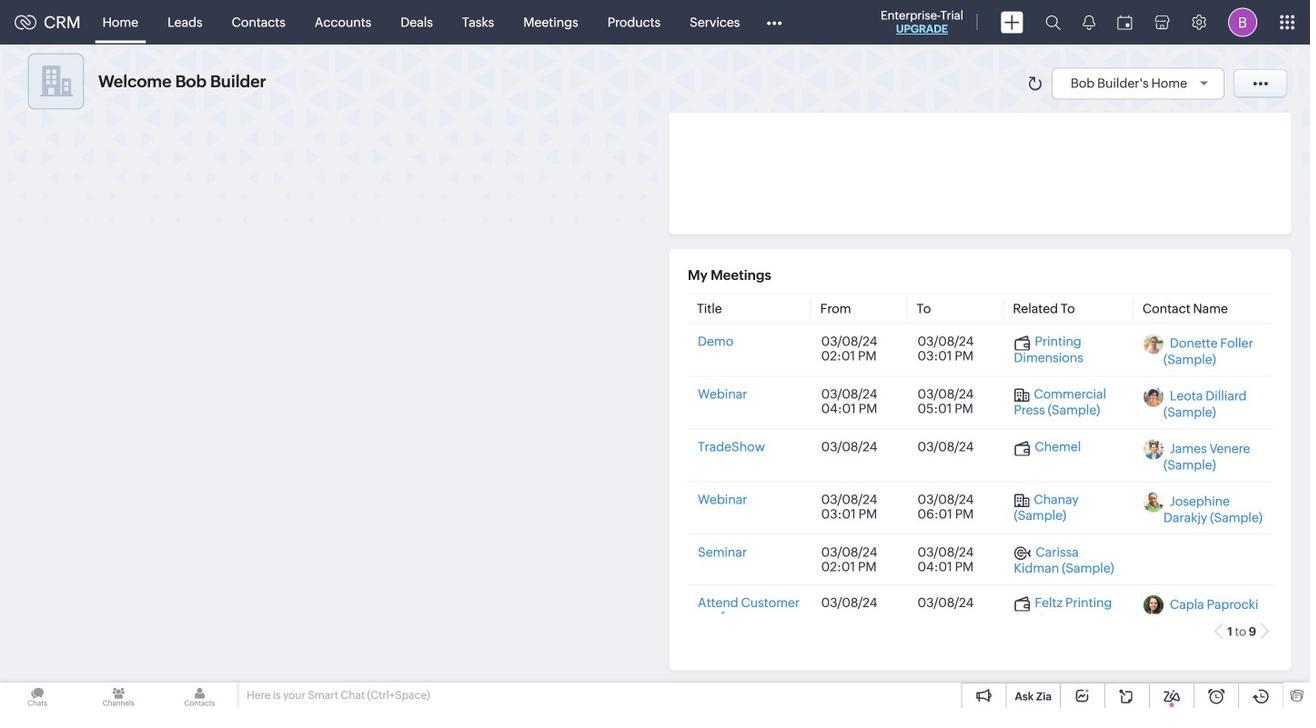 Task type: locate. For each thing, give the bounding box(es) containing it.
Other Modules field
[[755, 8, 794, 37]]

profile image
[[1228, 8, 1258, 37]]

logo image
[[15, 15, 36, 30]]

create menu element
[[990, 0, 1035, 44]]

contacts image
[[162, 683, 237, 709]]

create menu image
[[1001, 11, 1024, 33]]

profile element
[[1217, 0, 1268, 44]]



Task type: vqa. For each thing, say whether or not it's contained in the screenshot.
Jeremy Miller related to venere@noemail.org
no



Task type: describe. For each thing, give the bounding box(es) containing it.
signals element
[[1072, 0, 1106, 45]]

channels image
[[81, 683, 156, 709]]

search image
[[1046, 15, 1061, 30]]

search element
[[1035, 0, 1072, 45]]

signals image
[[1083, 15, 1096, 30]]

calendar image
[[1117, 15, 1133, 30]]

chats image
[[0, 683, 75, 709]]



